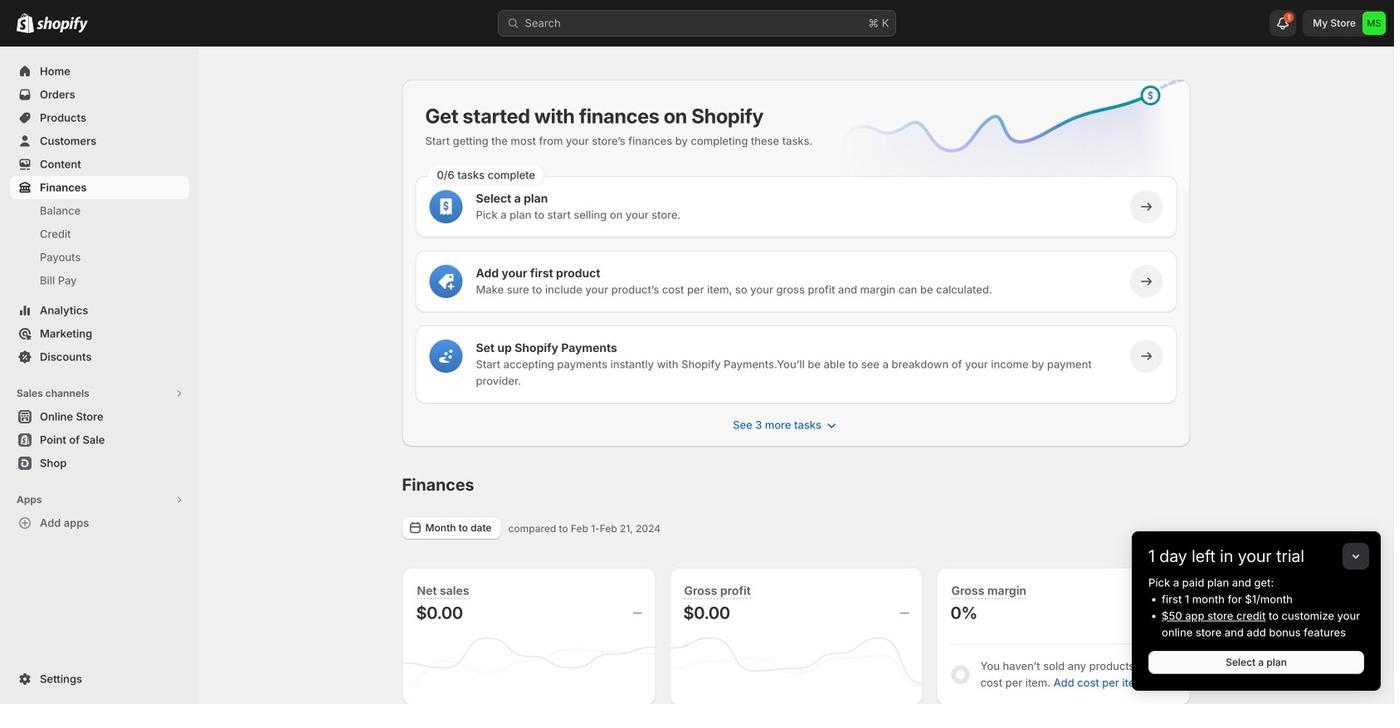 Task type: locate. For each thing, give the bounding box(es) containing it.
add your first product image
[[438, 273, 455, 290]]

1 horizontal spatial shopify image
[[37, 16, 88, 33]]

my store image
[[1363, 12, 1387, 35]]

set up shopify payments image
[[438, 348, 455, 365]]

shopify image
[[17, 13, 34, 33], [37, 16, 88, 33]]

0 horizontal spatial shopify image
[[17, 13, 34, 33]]

select a plan image
[[438, 198, 455, 215]]



Task type: vqa. For each thing, say whether or not it's contained in the screenshot.
rightmost The Shopify IMAGE
yes



Task type: describe. For each thing, give the bounding box(es) containing it.
line chart image
[[814, 76, 1194, 213]]



